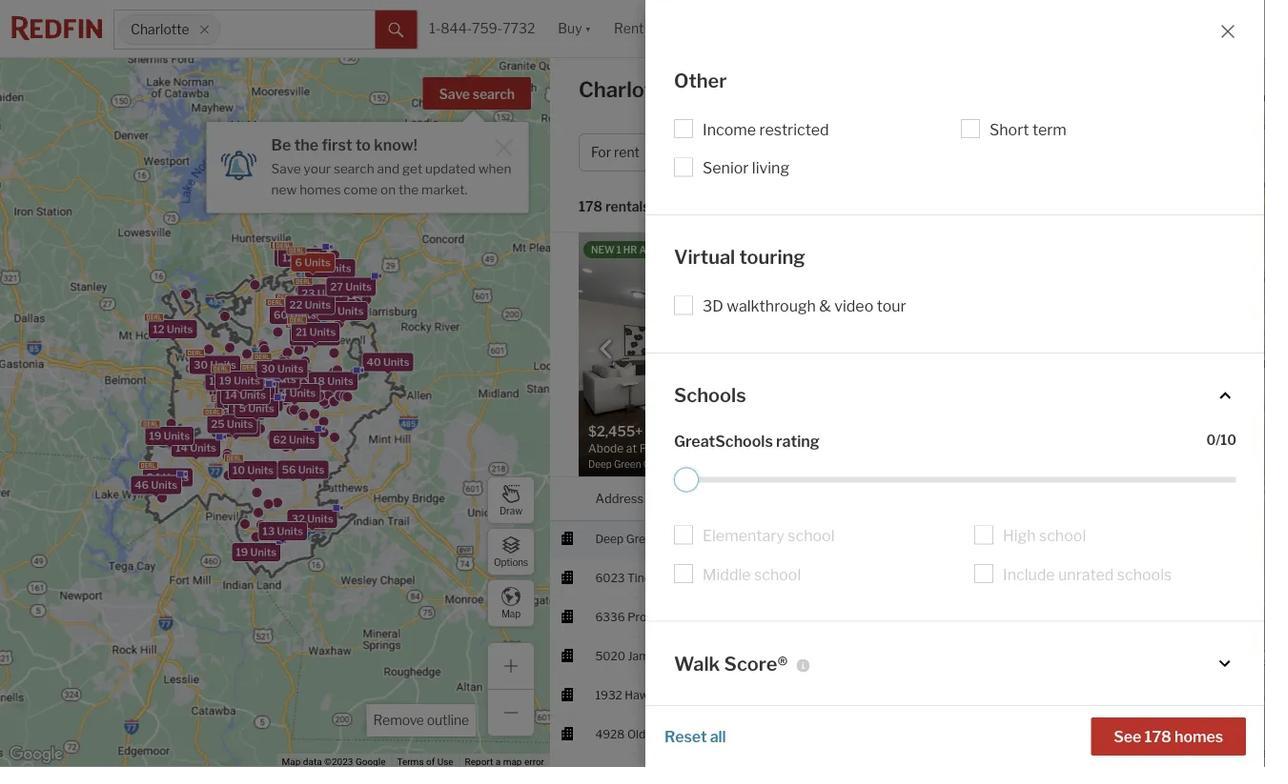 Task type: describe. For each thing, give the bounding box(es) containing it.
for
[[591, 144, 612, 161]]

178 rentals • sort : recommended
[[579, 199, 804, 216]]

lee
[[708, 650, 728, 664]]

2 vertical spatial 12
[[209, 375, 221, 388]]

recommended button
[[704, 198, 819, 216]]

homes inside button
[[1175, 728, 1224, 746]]

0 horizontal spatial 7
[[228, 393, 234, 405]]

ba
[[974, 144, 990, 161]]

search inside button
[[473, 86, 515, 103]]

6336 providence rd
[[596, 611, 706, 625]]

dr
[[693, 572, 706, 586]]

155 units
[[249, 374, 296, 386]]

recommended
[[707, 199, 804, 215]]

25 units
[[211, 418, 253, 431]]

1 horizontal spatial 14
[[225, 389, 238, 402]]

44
[[294, 331, 308, 343]]

1 vertical spatial 34
[[219, 405, 233, 417]]

1 horizontal spatial 7
[[244, 396, 250, 409]]

homes inside save your search and get updated when new homes come on the market.
[[300, 181, 341, 197]]

2.5
[[993, 533, 1010, 547]]

0 /10
[[1207, 433, 1237, 449]]

new
[[591, 244, 615, 256]]

tour
[[877, 297, 907, 316]]

elementary
[[703, 527, 785, 546]]

1 vertical spatial 34 units
[[219, 405, 261, 417]]

map
[[502, 609, 521, 620]]

1 horizontal spatial 30 units
[[261, 363, 304, 375]]

5020 james bradley lee way
[[596, 650, 754, 664]]

school for elementary school
[[788, 527, 835, 546]]

5020
[[596, 650, 626, 664]]

25
[[211, 418, 225, 431]]

2 vertical spatial 23 units
[[322, 305, 364, 318]]

reset all
[[665, 728, 727, 746]]

0
[[1207, 433, 1217, 449]]

other
[[674, 69, 727, 92]]

address
[[596, 492, 644, 507]]

6
[[295, 257, 302, 269]]

5 down 4
[[233, 402, 240, 415]]

0 vertical spatial the
[[294, 135, 319, 154]]

37
[[283, 304, 297, 316]]

virtual
[[674, 246, 736, 269]]

school for high school
[[1040, 527, 1087, 546]]

save search button
[[423, 77, 531, 110]]

high school
[[1004, 527, 1087, 546]]

senior living
[[703, 159, 790, 177]]

all
[[710, 728, 727, 746]]

10 units
[[233, 465, 274, 477]]

1,356-
[[1046, 572, 1081, 586]]

27 units
[[330, 281, 372, 293]]

see 178 homes
[[1114, 728, 1224, 746]]

35
[[256, 366, 270, 378]]

favorite this home image
[[1218, 722, 1240, 745]]

8 for 8 days
[[1131, 572, 1139, 586]]

search inside save your search and get updated when new homes come on the market.
[[334, 161, 375, 176]]

1 vertical spatial rd
[[696, 728, 711, 742]]

photos button
[[1113, 202, 1190, 230]]

rating
[[777, 433, 820, 451]]

1 horizontal spatial 2
[[993, 572, 1000, 586]]

apartments
[[678, 77, 800, 103]]

remove
[[373, 713, 424, 729]]

5 units down 4 units
[[233, 402, 268, 415]]

tindall
[[628, 572, 663, 586]]

37 units
[[283, 304, 325, 316]]

first
[[322, 135, 353, 154]]

your
[[304, 161, 331, 176]]

24 units
[[147, 472, 189, 484]]

reset all button
[[665, 718, 727, 756]]

4928
[[596, 728, 625, 742]]

3 favorite this home image from the top
[[1218, 761, 1240, 768]]

0 vertical spatial 14
[[255, 375, 268, 387]]

get
[[403, 161, 423, 176]]

unrated
[[1059, 566, 1115, 584]]

draw button
[[487, 477, 535, 525]]

40 units
[[367, 356, 410, 369]]

18
[[313, 375, 325, 388]]

map region
[[0, 0, 738, 768]]

1,573-1,601
[[1046, 533, 1108, 547]]

0 horizontal spatial 23
[[279, 251, 292, 264]]

1,370-1,599
[[1046, 728, 1111, 742]]

13
[[263, 526, 275, 538]]

virtual touring
[[674, 246, 806, 269]]

2 horizontal spatial 12 units
[[283, 252, 323, 264]]

deal
[[684, 244, 710, 256]]

short
[[990, 120, 1030, 139]]

178 inside button
[[1145, 728, 1172, 746]]

759-
[[472, 20, 503, 37]]

know!
[[374, 135, 418, 154]]

5 units down 26 units
[[239, 403, 275, 415]]

4 units
[[230, 389, 266, 402]]

844-
[[441, 20, 472, 37]]

2 < 1 day from the top
[[1131, 728, 1167, 742]]

2 < from the top
[[1131, 728, 1137, 742]]

0 vertical spatial rd
[[691, 611, 706, 625]]

new 1 hr ago
[[591, 244, 661, 256]]

short term
[[990, 120, 1067, 139]]

term
[[1033, 120, 1067, 139]]

schools
[[674, 384, 747, 407]]

1 vertical spatial 23 units
[[302, 288, 344, 300]]

4928 old pineville rd
[[596, 728, 711, 742]]

2 1-2 from the left
[[993, 611, 1010, 625]]

1-844-759-7732 link
[[430, 20, 535, 37]]

2 horizontal spatial 1-
[[993, 611, 1003, 625]]

22 units
[[290, 299, 331, 311]]

13 units
[[263, 526, 303, 538]]

1 1-2 from the left
[[940, 611, 957, 625]]

8 days
[[1131, 572, 1166, 586]]

remove outline button
[[367, 705, 476, 737]]

save for save search
[[439, 86, 470, 103]]

1,356-2,004
[[1046, 572, 1113, 586]]

0 horizontal spatial 1-
[[430, 20, 441, 37]]

1 vertical spatial 14 units
[[225, 389, 266, 402]]

40
[[367, 356, 381, 369]]

bd
[[928, 144, 944, 161]]

options
[[494, 557, 529, 569]]

32 units
[[292, 513, 334, 526]]

0 horizontal spatial 14
[[176, 442, 188, 454]]

living
[[753, 159, 790, 177]]

rentals
[[606, 199, 650, 215]]

26 units
[[242, 390, 284, 403]]

20 units
[[229, 388, 271, 401]]

2 horizontal spatial 12
[[283, 252, 294, 264]]

0 vertical spatial 23 units
[[279, 251, 321, 264]]

24
[[147, 472, 161, 484]]

2 vertical spatial 14 units
[[176, 442, 216, 454]]

previous button image
[[597, 340, 616, 359]]

charlotte for 6336 providence rd
[[723, 611, 773, 625]]

2 horizontal spatial 2
[[1003, 611, 1010, 625]]

2 vertical spatial 1
[[1140, 728, 1145, 742]]

new
[[271, 181, 297, 197]]

charlotte for 6023 tindall park dr
[[723, 572, 773, 586]]

submit search image
[[389, 23, 404, 38]]



Task type: vqa. For each thing, say whether or not it's contained in the screenshot.
39
yes



Task type: locate. For each thing, give the bounding box(es) containing it.
1 < 1 day from the top
[[1131, 611, 1167, 625]]

1 vertical spatial 12 units
[[153, 323, 193, 336]]

None range field
[[674, 468, 1237, 493]]

1 favorite this home image from the top
[[1218, 605, 1240, 628]]

4
[[230, 389, 237, 402]]

30 units up 20
[[194, 359, 237, 372]]

60
[[274, 309, 288, 321]]

< 1 day down 8 days on the bottom right
[[1131, 611, 1167, 625]]

save search
[[439, 86, 515, 103]]

6336
[[596, 611, 625, 625]]

1 horizontal spatial 12 units
[[209, 375, 250, 388]]

1 left hr
[[617, 244, 622, 256]]

1-
[[430, 20, 441, 37], [940, 611, 950, 625], [993, 611, 1003, 625]]

8 inside map region
[[228, 399, 235, 412]]

0 vertical spatial 1
[[617, 244, 622, 256]]

1 horizontal spatial 30
[[261, 363, 275, 375]]

0 vertical spatial save
[[439, 86, 470, 103]]

save inside button
[[439, 86, 470, 103]]

0 vertical spatial 12
[[283, 252, 294, 264]]

next button image
[[871, 340, 890, 359]]

178 right see
[[1145, 728, 1172, 746]]

search down 759-
[[473, 86, 515, 103]]

<
[[1131, 611, 1137, 625], [1131, 728, 1137, 742]]

1 horizontal spatial the
[[399, 181, 419, 197]]

0 vertical spatial 34
[[274, 387, 288, 399]]

schools link
[[674, 383, 1237, 409]]

1 vertical spatial 1
[[1140, 611, 1145, 625]]

0 horizontal spatial 1-2
[[940, 611, 957, 625]]

1 horizontal spatial 34 units
[[274, 387, 316, 399]]

middle
[[703, 566, 751, 584]]

0 vertical spatial favorite this home image
[[1218, 605, 1240, 628]]

0 horizontal spatial homes
[[300, 181, 341, 197]]

remove charlotte image
[[199, 24, 210, 35]]

34 units down 155 units
[[274, 387, 316, 399]]

56 units
[[282, 464, 325, 476]]

34 down 155 units
[[274, 387, 288, 399]]

20
[[229, 388, 243, 401]]

1 vertical spatial 23
[[302, 288, 315, 300]]

way
[[731, 650, 754, 664]]

30 units up 26 units
[[261, 363, 304, 375]]

2 vertical spatial 14
[[176, 442, 188, 454]]

charlotte right walk
[[723, 650, 773, 664]]

walkthrough
[[727, 297, 816, 316]]

0 vertical spatial day
[[1147, 611, 1167, 625]]

deep green ct
[[596, 533, 674, 547]]

on
[[381, 181, 396, 197]]

0 horizontal spatial 12
[[153, 323, 165, 336]]

0 horizontal spatial 34
[[219, 405, 233, 417]]

1 vertical spatial homes
[[1175, 728, 1224, 746]]

1 vertical spatial 178
[[1145, 728, 1172, 746]]

1 vertical spatial the
[[399, 181, 419, 197]]

2 down include on the right of page
[[1003, 611, 1010, 625]]

favorite this home image
[[1218, 605, 1240, 628], [1218, 644, 1240, 667], [1218, 761, 1240, 768]]

0 vertical spatial 12 units
[[283, 252, 323, 264]]

charlotte for 4928 old pineville rd
[[723, 728, 773, 742]]

0 vertical spatial 14 units
[[255, 375, 296, 387]]

and
[[377, 161, 400, 176]]

1+ bd / 0+ ba
[[911, 144, 990, 161]]

market.
[[422, 181, 468, 197]]

1 horizontal spatial homes
[[1175, 728, 1224, 746]]

day
[[1147, 611, 1167, 625], [1147, 728, 1167, 742]]

1 right 1,599
[[1140, 728, 1145, 742]]

0 vertical spatial < 1 day
[[1131, 611, 1167, 625]]

7732
[[503, 20, 535, 37]]

for rent button
[[579, 134, 677, 172]]

see
[[1114, 728, 1142, 746]]

1- up walk score® link
[[940, 611, 950, 625]]

middle school
[[703, 566, 802, 584]]

1-2 down include on the right of page
[[993, 611, 1010, 625]]

come
[[344, 181, 378, 197]]

:
[[701, 199, 704, 215]]

hawkins
[[625, 689, 671, 703]]

0 vertical spatial homes
[[300, 181, 341, 197]]

greatschools
[[674, 433, 773, 451]]

charlotte left 'remove charlotte' icon
[[131, 21, 189, 38]]

0 vertical spatial 178
[[579, 199, 603, 215]]

19
[[219, 375, 232, 387], [234, 384, 246, 396], [149, 430, 162, 443], [236, 547, 248, 559]]

0 horizontal spatial search
[[334, 161, 375, 176]]

1932
[[596, 689, 623, 703]]

1 vertical spatial 12
[[153, 323, 165, 336]]

848-
[[1046, 611, 1073, 625]]

< down 8 days on the bottom right
[[1131, 611, 1137, 625]]

< right 1,599
[[1131, 728, 1137, 742]]

touring
[[740, 246, 806, 269]]

1 vertical spatial search
[[334, 161, 375, 176]]

1 horizontal spatial 8
[[1131, 572, 1139, 586]]

1 down 8 days on the bottom right
[[1140, 611, 1145, 625]]

3d walkthrough & video tour
[[703, 297, 907, 316]]

0 horizontal spatial 8
[[228, 399, 235, 412]]

0 vertical spatial <
[[1131, 611, 1137, 625]]

2 vertical spatial 23
[[322, 305, 335, 318]]

rd
[[691, 611, 706, 625], [696, 728, 711, 742]]

1- left 848-
[[993, 611, 1003, 625]]

1 horizontal spatial 34
[[274, 387, 288, 399]]

charlotte up the way
[[723, 611, 773, 625]]

23 left 6
[[279, 251, 292, 264]]

1 horizontal spatial save
[[439, 86, 470, 103]]

0 vertical spatial 34 units
[[274, 387, 316, 399]]

2
[[993, 572, 1000, 586], [950, 611, 957, 625], [1003, 611, 1010, 625]]

days
[[1141, 572, 1166, 586]]

2 vertical spatial 12 units
[[209, 375, 250, 388]]

charlotte right reset
[[723, 728, 773, 742]]

1,370-
[[1046, 728, 1080, 742]]

26
[[242, 390, 256, 403]]

14
[[255, 375, 268, 387], [225, 389, 238, 402], [176, 442, 188, 454]]

day right see
[[1147, 728, 1167, 742]]

8 units
[[228, 399, 263, 412]]

ago
[[640, 244, 661, 256]]

draw
[[500, 506, 523, 517]]

homes right see
[[1175, 728, 1224, 746]]

1 horizontal spatial 23
[[302, 288, 315, 300]]

1 vertical spatial <
[[1131, 728, 1137, 742]]

34 units up 25 units
[[219, 405, 261, 417]]

178 left rentals
[[579, 199, 603, 215]]

school
[[788, 527, 835, 546], [1040, 527, 1087, 546], [755, 566, 802, 584]]

178 inside 178 rentals • sort : recommended
[[579, 199, 603, 215]]

1 horizontal spatial 12
[[209, 375, 221, 388]]

search
[[473, 86, 515, 103], [334, 161, 375, 176]]

charlotte for deep green ct
[[723, 533, 773, 547]]

19 units
[[219, 375, 260, 387], [234, 384, 274, 396], [149, 430, 190, 443], [236, 547, 277, 559]]

greatschools rating
[[674, 433, 820, 451]]

save for save your search and get updated when new homes come on the market.
[[271, 161, 301, 176]]

2 horizontal spatial 23
[[322, 305, 335, 318]]

155
[[249, 374, 268, 386]]

32
[[292, 513, 305, 526]]

1 horizontal spatial 1-2
[[993, 611, 1010, 625]]

school down elementary school
[[755, 566, 802, 584]]

rd down dr
[[691, 611, 706, 625]]

1 vertical spatial day
[[1147, 728, 1167, 742]]

include
[[1004, 566, 1056, 584]]

23 up the 21 units
[[322, 305, 335, 318]]

rent
[[837, 77, 886, 103]]

walk score® link
[[674, 651, 1237, 677]]

1 vertical spatial < 1 day
[[1131, 728, 1167, 742]]

62 units
[[273, 434, 315, 446]]

save inside save your search and get updated when new homes come on the market.
[[271, 161, 301, 176]]

save up new
[[271, 161, 301, 176]]

23 up 37 units
[[302, 288, 315, 300]]

see 178 homes button
[[1092, 718, 1247, 756]]

2 left include on the right of page
[[993, 572, 1000, 586]]

1 vertical spatial save
[[271, 161, 301, 176]]

charlotte up rent
[[579, 77, 674, 103]]

34 units
[[274, 387, 316, 399], [219, 405, 261, 417]]

1 vertical spatial 8
[[1131, 572, 1139, 586]]

8 for 8 units
[[228, 399, 235, 412]]

search up come on the left of the page
[[334, 161, 375, 176]]

1
[[617, 244, 622, 256], [1140, 611, 1145, 625], [1140, 728, 1145, 742]]

1,458
[[1073, 611, 1104, 625]]

30 units
[[194, 359, 237, 372], [261, 363, 304, 375]]

1 horizontal spatial search
[[473, 86, 515, 103]]

1932 hawkins st
[[596, 689, 685, 703]]

green
[[627, 533, 659, 547]]

6023 tindall park dr
[[596, 572, 706, 586]]

2 vertical spatial favorite this home image
[[1218, 761, 1240, 768]]

2 horizontal spatial 14
[[255, 375, 268, 387]]

0 horizontal spatial 30
[[194, 359, 208, 372]]

1- right submit search image
[[430, 20, 441, 37]]

school for middle school
[[755, 566, 802, 584]]

park
[[666, 572, 691, 586]]

/mo
[[863, 611, 884, 625]]

0 horizontal spatial 34 units
[[219, 405, 261, 417]]

&
[[820, 297, 832, 316]]

1 horizontal spatial 178
[[1145, 728, 1172, 746]]

homes down your
[[300, 181, 341, 197]]

save down the 844-
[[439, 86, 470, 103]]

5 down 26
[[239, 403, 246, 415]]

0 horizontal spatial 12 units
[[153, 323, 193, 336]]

charlotte for 5020 james bradley lee way
[[723, 650, 773, 664]]

be the first to know!
[[271, 135, 418, 154]]

be the first to know! dialog
[[207, 111, 529, 213]]

charlotte
[[131, 21, 189, 38], [579, 77, 674, 103], [723, 533, 773, 547], [723, 572, 773, 586], [723, 611, 773, 625], [723, 650, 773, 664], [723, 728, 773, 742]]

day down days in the right bottom of the page
[[1147, 611, 1167, 625]]

address button
[[596, 478, 644, 521]]

0 vertical spatial 23
[[279, 251, 292, 264]]

2 favorite this home image from the top
[[1218, 644, 1240, 667]]

rd right pineville
[[696, 728, 711, 742]]

0 horizontal spatial the
[[294, 135, 319, 154]]

< 1 day right 1,599
[[1131, 728, 1167, 742]]

$2,241+ /mo
[[818, 611, 884, 625]]

1 < from the top
[[1131, 611, 1137, 625]]

1 day from the top
[[1147, 611, 1167, 625]]

school right elementary
[[788, 527, 835, 546]]

0 vertical spatial search
[[473, 86, 515, 103]]

273 units
[[221, 394, 269, 406]]

6023
[[596, 572, 625, 586]]

6 units
[[295, 257, 331, 269]]

0 vertical spatial 8
[[228, 399, 235, 412]]

1-2
[[940, 611, 957, 625], [993, 611, 1010, 625]]

google image
[[5, 743, 68, 768]]

1 vertical spatial favorite this home image
[[1218, 644, 1240, 667]]

the inside save your search and get updated when new homes come on the market.
[[399, 181, 419, 197]]

1 horizontal spatial 1-
[[940, 611, 950, 625]]

charlotte up "middle school"
[[723, 533, 773, 547]]

the right the on
[[399, 181, 419, 197]]

outline
[[427, 713, 469, 729]]

44 units
[[294, 331, 336, 343]]

1-2 up walk score® link
[[940, 611, 957, 625]]

school up 1,356-
[[1040, 527, 1087, 546]]

the right be
[[294, 135, 319, 154]]

2 day from the top
[[1147, 728, 1167, 742]]

848-1,458
[[1046, 611, 1104, 625]]

34 up 25 units
[[219, 405, 233, 417]]

2 up walk score® link
[[950, 611, 957, 625]]

0 horizontal spatial 2
[[950, 611, 957, 625]]

0 horizontal spatial 30 units
[[194, 359, 237, 372]]

46 units
[[135, 479, 177, 492]]

39
[[309, 262, 323, 275]]

when
[[479, 161, 512, 176]]

remove outline
[[373, 713, 469, 729]]

high
[[1004, 527, 1036, 546]]

charlotte down elementary
[[723, 572, 773, 586]]

0+
[[955, 144, 972, 161]]

photo of deep green ct, charlotte, nc 28269 image
[[579, 233, 908, 477]]

0 horizontal spatial 178
[[579, 199, 603, 215]]

0 horizontal spatial save
[[271, 161, 301, 176]]

1 vertical spatial 14
[[225, 389, 238, 402]]



